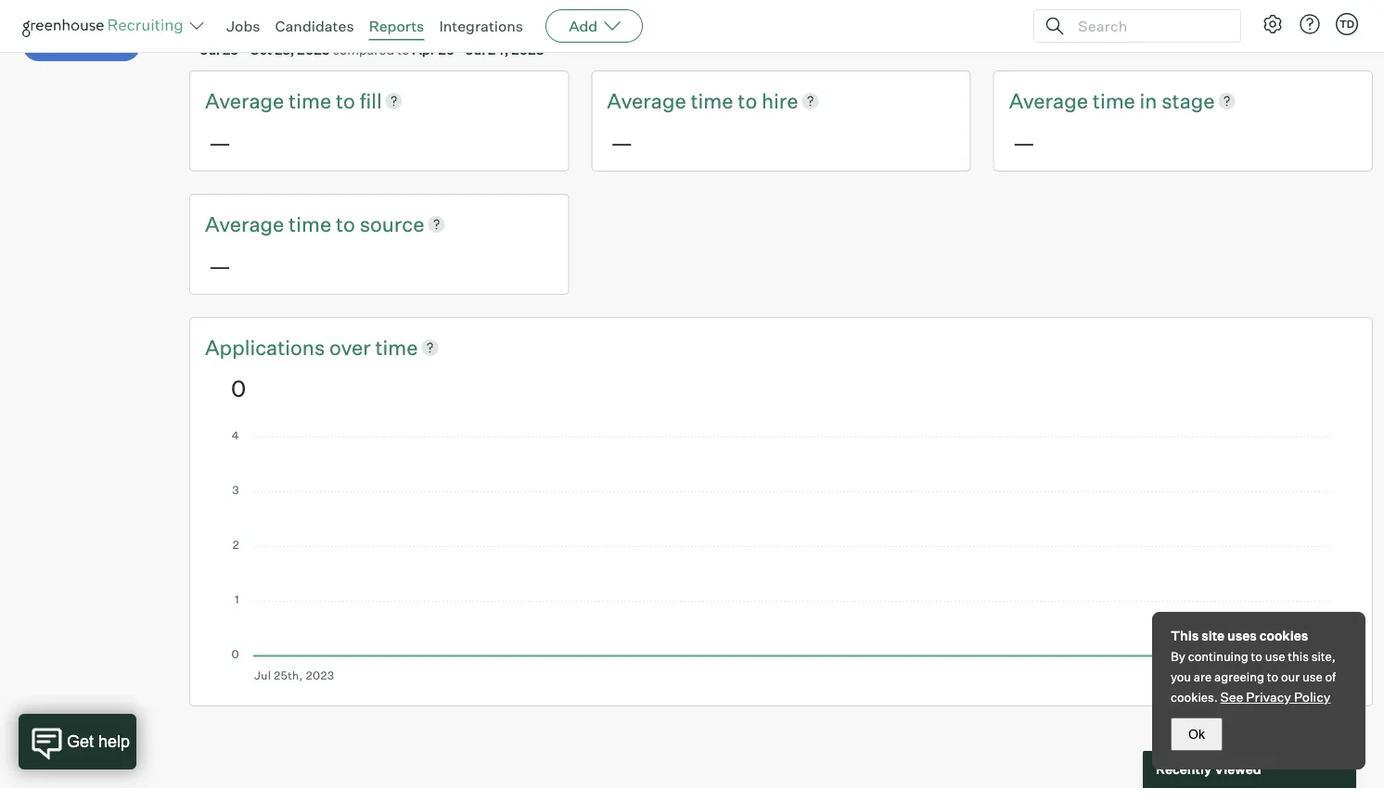 Task type: describe. For each thing, give the bounding box(es) containing it.
applications over
[[205, 334, 375, 360]]

time for stage
[[1093, 88, 1136, 113]]

to link for source
[[336, 210, 360, 238]]

— for hire
[[611, 129, 633, 156]]

applications link
[[205, 333, 330, 362]]

continuing
[[1188, 650, 1249, 664]]

add
[[569, 17, 598, 35]]

integrations
[[439, 17, 523, 35]]

build
[[44, 36, 75, 53]]

applications
[[205, 334, 325, 360]]

time link for stage
[[1093, 86, 1140, 115]]

1 jul from the left
[[200, 41, 220, 58]]

reports
[[369, 17, 424, 35]]

0 horizontal spatial use
[[1266, 650, 1286, 664]]

to link for hire
[[738, 86, 762, 115]]

site
[[1202, 628, 1225, 644]]

cookies.
[[1171, 690, 1218, 705]]

time link for hire
[[691, 86, 738, 115]]

— for source
[[209, 252, 231, 280]]

average time to for fill
[[205, 88, 360, 113]]

24,
[[488, 41, 509, 58]]

uses
[[1228, 628, 1257, 644]]

time right the over
[[375, 334, 418, 360]]

apr
[[412, 41, 436, 58]]

privacy
[[1247, 689, 1292, 706]]

source link
[[360, 210, 424, 238]]

average link for hire
[[607, 86, 691, 115]]

policy
[[1294, 689, 1331, 706]]

ok
[[1189, 728, 1205, 742]]

agreeing
[[1215, 670, 1265, 685]]

1 - from the left
[[241, 41, 247, 58]]

see privacy policy link
[[1221, 689, 1331, 706]]

23,
[[275, 41, 295, 58]]

fill
[[360, 88, 382, 113]]

average for stage
[[1009, 88, 1088, 113]]

time for fill
[[289, 88, 331, 113]]

oct
[[250, 41, 272, 58]]

jul 25 - oct 23, 2023 compared to apr 26 - jul 24, 2023
[[200, 41, 544, 58]]

recently viewed
[[1156, 762, 1262, 778]]

time link right the over
[[375, 333, 418, 362]]

our
[[1281, 670, 1300, 685]]

site,
[[1312, 650, 1336, 664]]

average link for source
[[205, 210, 289, 238]]

— for fill
[[209, 129, 231, 156]]

2 jul from the left
[[466, 41, 485, 58]]

build report button
[[22, 28, 141, 61]]

to left source
[[336, 211, 355, 237]]

of
[[1326, 670, 1336, 685]]

you
[[1171, 670, 1192, 685]]

td button
[[1336, 13, 1359, 35]]

to left fill
[[336, 88, 355, 113]]

average for source
[[205, 211, 284, 237]]

time link for source
[[289, 210, 336, 238]]

in link
[[1140, 86, 1162, 115]]

25
[[223, 41, 239, 58]]

— for stage
[[1013, 129, 1035, 156]]

xychart image
[[231, 432, 1332, 683]]

td button
[[1333, 9, 1362, 39]]

ok button
[[1171, 718, 1223, 752]]



Task type: locate. For each thing, give the bounding box(es) containing it.
this site uses cookies
[[1171, 628, 1309, 644]]

over
[[330, 334, 371, 360]]

this
[[1288, 650, 1309, 664]]

source
[[360, 211, 424, 237]]

average link for stage
[[1009, 86, 1093, 115]]

use
[[1266, 650, 1286, 664], [1303, 670, 1323, 685]]

recently
[[1156, 762, 1212, 778]]

time link
[[289, 86, 336, 115], [691, 86, 738, 115], [1093, 86, 1140, 115], [289, 210, 336, 238], [375, 333, 418, 362]]

time link left hire link
[[691, 86, 738, 115]]

-
[[241, 41, 247, 58], [457, 41, 463, 58]]

hire link
[[762, 86, 799, 115]]

time for hire
[[691, 88, 734, 113]]

26
[[438, 41, 455, 58]]

time link left 'stage' link
[[1093, 86, 1140, 115]]

average time to for source
[[205, 211, 360, 237]]

time for source
[[289, 211, 331, 237]]

use left of
[[1303, 670, 1323, 685]]

time left source
[[289, 211, 331, 237]]

stage link
[[1162, 86, 1215, 115]]

cookies
[[1260, 628, 1309, 644]]

over link
[[330, 333, 375, 362]]

average for hire
[[607, 88, 686, 113]]

0 vertical spatial use
[[1266, 650, 1286, 664]]

—
[[209, 129, 231, 156], [611, 129, 633, 156], [1013, 129, 1035, 156], [209, 252, 231, 280]]

build report
[[44, 36, 119, 53]]

viewed
[[1215, 762, 1262, 778]]

see
[[1221, 689, 1244, 706]]

time left hire
[[691, 88, 734, 113]]

- right 25
[[241, 41, 247, 58]]

1 horizontal spatial 2023
[[512, 41, 544, 58]]

2023 right 24,
[[512, 41, 544, 58]]

are
[[1194, 670, 1212, 685]]

to down uses
[[1251, 650, 1263, 664]]

Search text field
[[1074, 13, 1224, 39]]

jul
[[200, 41, 220, 58], [466, 41, 485, 58]]

2 2023 from the left
[[512, 41, 544, 58]]

see privacy policy
[[1221, 689, 1331, 706]]

jul left 25
[[200, 41, 220, 58]]

greenhouse recruiting image
[[22, 15, 189, 37]]

0 horizontal spatial jul
[[200, 41, 220, 58]]

1 vertical spatial use
[[1303, 670, 1323, 685]]

time left the in
[[1093, 88, 1136, 113]]

2 - from the left
[[457, 41, 463, 58]]

candidates link
[[275, 17, 354, 35]]

to left hire
[[738, 88, 757, 113]]

reports link
[[369, 17, 424, 35]]

jul left 24,
[[466, 41, 485, 58]]

time down 23,
[[289, 88, 331, 113]]

by
[[1171, 650, 1186, 664]]

fill link
[[360, 86, 382, 115]]

this
[[1171, 628, 1199, 644]]

td
[[1340, 18, 1355, 30]]

to link
[[336, 86, 360, 115], [738, 86, 762, 115], [336, 210, 360, 238]]

1 horizontal spatial -
[[457, 41, 463, 58]]

- right 26
[[457, 41, 463, 58]]

time link down 23,
[[289, 86, 336, 115]]

use down the cookies
[[1266, 650, 1286, 664]]

configure image
[[1262, 13, 1284, 35]]

2023 down candidates
[[297, 41, 330, 58]]

0 horizontal spatial -
[[241, 41, 247, 58]]

average link for fill
[[205, 86, 289, 115]]

in
[[1140, 88, 1158, 113]]

average for fill
[[205, 88, 284, 113]]

2023
[[297, 41, 330, 58], [512, 41, 544, 58]]

time link left source link
[[289, 210, 336, 238]]

jobs link
[[226, 17, 260, 35]]

hire
[[762, 88, 799, 113]]

to
[[397, 41, 410, 58], [336, 88, 355, 113], [738, 88, 757, 113], [336, 211, 355, 237], [1251, 650, 1263, 664], [1267, 670, 1279, 685]]

average
[[205, 88, 284, 113], [607, 88, 686, 113], [1009, 88, 1088, 113], [205, 211, 284, 237]]

1 2023 from the left
[[297, 41, 330, 58]]

to left our
[[1267, 670, 1279, 685]]

average time to
[[205, 88, 360, 113], [607, 88, 762, 113], [205, 211, 360, 237]]

time
[[289, 88, 331, 113], [691, 88, 734, 113], [1093, 88, 1136, 113], [289, 211, 331, 237], [375, 334, 418, 360]]

compared
[[333, 41, 394, 58]]

1 horizontal spatial jul
[[466, 41, 485, 58]]

by continuing to use this site, you are agreeing to our use of cookies.
[[1171, 650, 1336, 705]]

time link for fill
[[289, 86, 336, 115]]

average time in
[[1009, 88, 1162, 113]]

to link for fill
[[336, 86, 360, 115]]

jobs
[[226, 17, 260, 35]]

stage
[[1162, 88, 1215, 113]]

to left apr
[[397, 41, 410, 58]]

add button
[[546, 9, 643, 43]]

integrations link
[[439, 17, 523, 35]]

average link
[[205, 86, 289, 115], [607, 86, 691, 115], [1009, 86, 1093, 115], [205, 210, 289, 238]]

1 horizontal spatial use
[[1303, 670, 1323, 685]]

0
[[231, 375, 246, 403]]

0 horizontal spatial 2023
[[297, 41, 330, 58]]

average time to for hire
[[607, 88, 762, 113]]

report
[[78, 36, 119, 53]]

candidates
[[275, 17, 354, 35]]



Task type: vqa. For each thing, say whether or not it's contained in the screenshot.
Add "popup button"
yes



